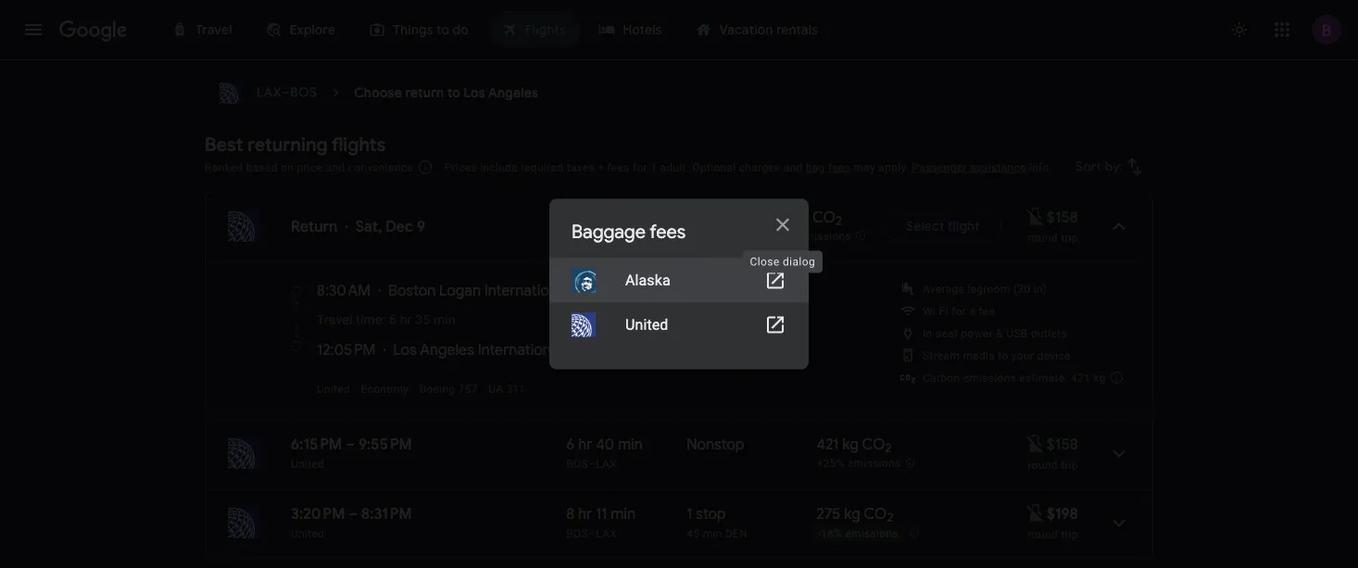 Task type: locate. For each thing, give the bounding box(es) containing it.
1 vertical spatial bos
[[566, 457, 588, 470]]

1 and from the left
[[326, 161, 345, 174]]

min inside 8 hr 11 min bos – lax
[[611, 504, 636, 523]]

0 horizontal spatial )
[[649, 340, 654, 359]]

hr right 8
[[578, 504, 592, 523]]

0 vertical spatial 421 kg co 2
[[767, 207, 843, 229]]

0 horizontal spatial to
[[448, 84, 461, 101]]

boeing
[[419, 382, 455, 395]]

airport for (
[[572, 281, 620, 300]]

adult.
[[660, 161, 690, 174]]

this price for this flight doesn't include overhead bin access. if you need a carry-on bag, use the bags filter to update prices. image
[[1025, 433, 1047, 455], [1025, 502, 1047, 524]]

– down 11
[[588, 527, 596, 540]]

united inside 'link'
[[626, 316, 669, 334]]

los right return at the left
[[464, 84, 485, 101]]

2
[[836, 213, 843, 229], [885, 440, 892, 456], [887, 510, 894, 526]]

to for your
[[998, 349, 1009, 362]]

1 this price for this flight doesn't include overhead bin access. if you need a carry-on bag, use the bags filter to update prices. image from the top
[[1025, 433, 1047, 455]]

1 round from the top
[[1028, 231, 1058, 244]]

baggage fees
[[572, 220, 686, 244]]

price
[[589, 6, 620, 22]]

1 horizontal spatial 1
[[687, 504, 693, 523]]

boston logan international airport ( bos )
[[388, 281, 663, 300]]

2 vertical spatial hr
[[578, 504, 592, 523]]

bos up 8
[[566, 457, 588, 470]]

9:55 pm
[[359, 435, 412, 454]]

1 vertical spatial hr
[[578, 435, 592, 454]]

1 vertical spatial round
[[1028, 458, 1058, 471]]

+25% emissions
[[767, 230, 852, 243], [817, 457, 901, 470]]

trip down $158 text field
[[1061, 458, 1079, 471]]

international for logan
[[485, 281, 569, 300]]

boeing 757
[[419, 382, 478, 395]]

round trip down 158 us dollars text field
[[1028, 231, 1079, 244]]

lax for 11
[[596, 527, 617, 540]]

1 vertical spatial round trip
[[1028, 458, 1079, 471]]

1 vertical spatial +25% emissions
[[817, 457, 901, 470]]

united down (
[[626, 316, 669, 334]]

421 right estimate: at the right bottom of page
[[1071, 371, 1091, 384]]

in-
[[923, 327, 936, 340]]

lax down (
[[622, 340, 649, 359]]

6 hr 40 min bos – lax
[[566, 435, 643, 470]]

international up los angeles international airport lax )
[[485, 281, 569, 300]]

0 horizontal spatial fees
[[607, 161, 630, 174]]

round
[[1028, 231, 1058, 244], [1028, 458, 1058, 471], [1028, 528, 1058, 541]]

emissions
[[798, 230, 852, 243], [963, 371, 1017, 384], [848, 457, 901, 470], [846, 527, 899, 540]]

stream media to your device
[[923, 349, 1071, 362]]

for left adult.
[[633, 161, 648, 174]]

trip for 421
[[1061, 458, 1079, 471]]

select flight
[[906, 218, 980, 235]]

round down this price for this flight doesn't include overhead bin access. if you need a carry-on bag, use the bags filter to update prices. image at the right of page
[[1028, 231, 1058, 244]]

6 inside 6 hr 40 min bos – lax
[[566, 435, 575, 454]]

travel time: 6 hr 35 min
[[317, 312, 456, 328]]

leaves boston logan international airport at 3:20 pm on saturday, december 9 and arrives at los angeles international airport at 8:31 pm on saturday, december 9. element
[[291, 504, 412, 523]]

+25% up close dialog
[[767, 230, 795, 243]]

1 vertical spatial 421
[[1071, 371, 1091, 384]]

prices include required taxes + fees for 1 adult. optional charges and bag fees may apply. passenger assistance
[[445, 161, 1027, 174]]

2 round trip from the top
[[1028, 458, 1079, 471]]

0 vertical spatial los
[[464, 84, 485, 101]]

1 up 45
[[687, 504, 693, 523]]

0 vertical spatial +25%
[[767, 230, 795, 243]]

taxes
[[567, 161, 595, 174]]

lax down 11
[[596, 527, 617, 540]]

united down 6:15 pm text field
[[291, 457, 325, 470]]

2 vertical spatial lax
[[596, 527, 617, 540]]

2 up -18% emissions
[[887, 510, 894, 526]]

1 vertical spatial $158
[[1047, 435, 1079, 454]]

757
[[458, 382, 478, 395]]

1 vertical spatial 6
[[566, 435, 575, 454]]

lax inside 6 hr 40 min bos – lax
[[596, 457, 617, 470]]

) down alaska
[[649, 340, 654, 359]]

35
[[415, 312, 430, 328]]

to for los
[[448, 84, 461, 101]]

co up -18% emissions
[[864, 504, 887, 523]]

international up 311
[[478, 340, 562, 359]]

alaska link
[[550, 258, 809, 303]]

apply.
[[879, 161, 909, 174]]

1 vertical spatial lax
[[596, 457, 617, 470]]

0 horizontal spatial for
[[633, 161, 648, 174]]

2 vertical spatial co
[[864, 504, 887, 523]]

sort by: button
[[1069, 150, 1154, 183]]

kg up -18% emissions
[[844, 504, 861, 523]]

421 kg co 2
[[767, 207, 843, 229], [817, 435, 892, 456]]

return
[[291, 217, 338, 236]]

sort by:
[[1076, 158, 1124, 175]]

0 horizontal spatial 421
[[767, 207, 790, 226]]

) right (
[[659, 281, 663, 300]]

2 inside 275 kg co 2
[[887, 510, 894, 526]]

6 left 40
[[566, 435, 575, 454]]

none search field containing all filters
[[205, 0, 1154, 59]]

0 vertical spatial co
[[813, 207, 836, 226]]

angeles up include
[[488, 84, 539, 101]]

+25% emissions up 275 kg co 2
[[817, 457, 901, 470]]

1 vertical spatial trip
[[1061, 458, 1079, 471]]

)
[[659, 281, 663, 300], [649, 340, 654, 359]]

travel
[[317, 312, 353, 328]]

421
[[767, 207, 790, 226], [1071, 371, 1091, 384], [817, 435, 839, 454]]

+
[[598, 161, 604, 174]]

bos inside 6 hr 40 min bos – lax
[[566, 457, 588, 470]]

angeles down 35
[[420, 340, 474, 359]]

economy
[[361, 382, 409, 395]]

None search field
[[205, 0, 1154, 59]]

Arrival time: 9:55 PM. text field
[[359, 435, 412, 454]]

0 vertical spatial 421
[[767, 207, 790, 226]]

fees right the bag
[[829, 161, 851, 174]]

this price for this flight doesn't include overhead bin access. if you need a carry-on bag, use the bags filter to update prices. image down estimate: at the right bottom of page
[[1025, 433, 1047, 455]]

united down the departure time: 3:20 pm. text field
[[291, 527, 325, 540]]

min right 40
[[618, 435, 643, 454]]

+25% up 275
[[817, 457, 845, 470]]

– inside 8 hr 11 min bos – lax
[[588, 527, 596, 540]]

1 vertical spatial angeles
[[420, 340, 474, 359]]

0 horizontal spatial and
[[326, 161, 345, 174]]

this price for this flight doesn't include overhead bin access. if you need a carry-on bag, use the bags filter to update prices. image down $158 text field
[[1025, 502, 1047, 524]]

0 vertical spatial to
[[448, 84, 461, 101]]

–
[[346, 435, 355, 454], [588, 457, 596, 470], [349, 504, 358, 523], [588, 527, 596, 540]]

hr inside 6 hr 40 min bos – lax
[[578, 435, 592, 454]]

airlines button
[[401, 0, 490, 29]]

round down $158 text field
[[1028, 458, 1058, 471]]

co inside 275 kg co 2
[[864, 504, 887, 523]]

0 vertical spatial bos
[[629, 281, 659, 300]]

bags
[[509, 6, 539, 22]]

charges
[[739, 161, 781, 174]]

co for $198
[[864, 504, 887, 523]]

– left the '8:31 pm' text box
[[349, 504, 358, 523]]

united inside the 6:15 pm – 9:55 pm united
[[291, 457, 325, 470]]

Departure time: 3:20 PM. text field
[[291, 504, 345, 523]]

emissions
[[757, 6, 817, 22]]

to right return at the left
[[448, 84, 461, 101]]

1 horizontal spatial and
[[784, 161, 803, 174]]

average legroom (30 in)
[[923, 282, 1047, 295]]

2 round from the top
[[1028, 458, 1058, 471]]

min right 45
[[703, 527, 723, 540]]

all filters button
[[205, 0, 309, 29]]

1 horizontal spatial los
[[464, 84, 485, 101]]

hr
[[400, 312, 412, 328], [578, 435, 592, 454], [578, 504, 592, 523]]

select
[[906, 218, 945, 235]]

2 down bag fees button at top
[[836, 213, 843, 229]]

$158 down estimate: at the right bottom of page
[[1047, 435, 1079, 454]]

stop
[[696, 504, 726, 523]]

min right 35
[[434, 312, 456, 328]]

(
[[624, 281, 629, 300]]

co right "close dialog" icon
[[813, 207, 836, 226]]

1 vertical spatial 1
[[687, 504, 693, 523]]

6 right time: at left bottom
[[389, 312, 397, 328]]

1 vertical spatial co
[[862, 435, 885, 454]]

– inside "3:20 pm – 8:31 pm united"
[[349, 504, 358, 523]]

2 vertical spatial round
[[1028, 528, 1058, 541]]

2 up 275 kg co 2
[[885, 440, 892, 456]]

by:
[[1105, 158, 1124, 175]]

all filters
[[240, 6, 294, 22]]

1 vertical spatial this price for this flight doesn't include overhead bin access. if you need a carry-on bag, use the bags filter to update prices. image
[[1025, 502, 1047, 524]]

3 trip from the top
[[1061, 528, 1079, 541]]

421 up close dialog
[[767, 207, 790, 226]]

0 vertical spatial international
[[485, 281, 569, 300]]

1 vertical spatial for
[[952, 304, 967, 317]]

for left a
[[952, 304, 967, 317]]

los angeles international airport lax )
[[393, 340, 654, 359]]

round trip for 421
[[1028, 458, 1079, 471]]

lax
[[622, 340, 649, 359], [596, 457, 617, 470], [596, 527, 617, 540]]

1 vertical spatial +25%
[[817, 457, 845, 470]]

min inside 6 hr 40 min bos – lax
[[618, 435, 643, 454]]

1 vertical spatial to
[[998, 349, 1009, 362]]

0 vertical spatial angeles
[[488, 84, 539, 101]]

0 vertical spatial $158
[[1047, 208, 1079, 227]]

1 horizontal spatial 6
[[566, 435, 575, 454]]

learn more about ranking image
[[417, 159, 434, 176]]

passenger assistance button
[[912, 161, 1027, 174]]

2 trip from the top
[[1061, 458, 1079, 471]]

international
[[485, 281, 569, 300], [478, 340, 562, 359]]

min inside 1 stop 45 min den
[[703, 527, 723, 540]]

2 for $198
[[887, 510, 894, 526]]

kg up 275 kg co 2
[[843, 435, 859, 454]]

hr left 40
[[578, 435, 592, 454]]

co for $158
[[862, 435, 885, 454]]

0 vertical spatial this price for this flight doesn't include overhead bin access. if you need a carry-on bag, use the bags filter to update prices. image
[[1025, 433, 1047, 455]]

fees right + on the top of page
[[607, 161, 630, 174]]

45
[[687, 527, 700, 540]]

275 kg co 2
[[817, 504, 894, 526]]

2 for $158
[[885, 440, 892, 456]]

airport
[[572, 281, 620, 300], [565, 340, 614, 359]]

1 vertical spatial 2
[[885, 440, 892, 456]]

this price for this flight doesn't include overhead bin access. if you need a carry-on bag, use the bags filter to update prices. image for $158
[[1025, 433, 1047, 455]]

1 left adult.
[[651, 161, 657, 174]]

0 horizontal spatial +25%
[[767, 230, 795, 243]]

$158 down sort
[[1047, 208, 1079, 227]]

united down 12:05 pm text box
[[317, 382, 350, 395]]

18%
[[821, 527, 843, 540]]

min for 6 hr 40 min
[[618, 435, 643, 454]]

min right 11
[[611, 504, 636, 523]]

0 vertical spatial for
[[633, 161, 648, 174]]

lax down 40
[[596, 457, 617, 470]]

trip down $198
[[1061, 528, 1079, 541]]

0 vertical spatial )
[[659, 281, 663, 300]]

total duration 8 hr 11 min. element
[[566, 504, 687, 526]]

choose
[[354, 84, 402, 101]]

hr left 35
[[400, 312, 412, 328]]

bos up united 'link'
[[629, 281, 659, 300]]

1 vertical spatial international
[[478, 340, 562, 359]]

421 up 275
[[817, 435, 839, 454]]

3:20 pm
[[291, 504, 345, 523]]

1 horizontal spatial to
[[998, 349, 1009, 362]]

275
[[817, 504, 841, 523]]

+25% emissions up dialog
[[767, 230, 852, 243]]

united inside "3:20 pm – 8:31 pm united"
[[291, 527, 325, 540]]

co
[[813, 207, 836, 226], [862, 435, 885, 454], [864, 504, 887, 523]]

passenger
[[912, 161, 967, 174]]

and left the bag
[[784, 161, 803, 174]]

158 US dollars text field
[[1047, 435, 1079, 454]]

2 $158 from the top
[[1047, 435, 1079, 454]]

round trip for 275
[[1028, 528, 1079, 541]]

fees up alaska link
[[650, 220, 686, 244]]

1 $158 from the top
[[1047, 208, 1079, 227]]

1 vertical spatial 421 kg co 2
[[817, 435, 892, 456]]

1 vertical spatial airport
[[565, 340, 614, 359]]

 image
[[482, 382, 485, 395]]

lax inside 8 hr 11 min bos – lax
[[596, 527, 617, 540]]

layover (1 of 1) is a 45 min layover at denver international airport in denver. element
[[687, 526, 808, 541]]

a
[[970, 304, 976, 317]]

Departure time: 8:30 AM. text field
[[317, 281, 371, 300]]

Arrival time: 12:05 PM. text field
[[317, 340, 376, 359]]

2 this price for this flight doesn't include overhead bin access. if you need a carry-on bag, use the bags filter to update prices. image from the top
[[1025, 502, 1047, 524]]

2 vertical spatial 2
[[887, 510, 894, 526]]

– right the 6:15 pm at left
[[346, 435, 355, 454]]

1 horizontal spatial angeles
[[488, 84, 539, 101]]

1 vertical spatial )
[[649, 340, 654, 359]]

alaska
[[626, 272, 671, 289]]

421 kg co 2 up dialog
[[767, 207, 843, 229]]

trip for 275
[[1061, 528, 1079, 541]]

0 vertical spatial round trip
[[1028, 231, 1079, 244]]

sort
[[1076, 158, 1102, 175]]

2 vertical spatial bos
[[566, 527, 588, 540]]

3 round from the top
[[1028, 528, 1058, 541]]

baggage
[[572, 220, 646, 244]]

421 kg co 2 up 275 kg co 2
[[817, 435, 892, 456]]

– down 40
[[588, 457, 596, 470]]

choose return to los angeles
[[354, 84, 539, 101]]

$158 for $158 text field
[[1047, 435, 1079, 454]]

0 vertical spatial airport
[[572, 281, 620, 300]]

united link
[[550, 303, 809, 347]]

bag fees button
[[806, 161, 851, 174]]

2 vertical spatial round trip
[[1028, 528, 1079, 541]]

bos down 8
[[566, 527, 588, 540]]

airport left (
[[572, 281, 620, 300]]

hr inside 8 hr 11 min bos – lax
[[578, 504, 592, 523]]

3 round trip from the top
[[1028, 528, 1079, 541]]

to left your
[[998, 349, 1009, 362]]

united
[[626, 316, 669, 334], [317, 382, 350, 395], [291, 457, 325, 470], [291, 527, 325, 540]]

trip down 158 us dollars text field
[[1061, 231, 1079, 244]]

airport down boston logan international airport ( bos )
[[565, 340, 614, 359]]

round trip down $198
[[1028, 528, 1079, 541]]

kg
[[793, 207, 810, 226], [1094, 371, 1106, 384], [843, 435, 859, 454], [844, 504, 861, 523]]

1 horizontal spatial fees
[[650, 220, 686, 244]]

2 and from the left
[[784, 161, 803, 174]]

1 horizontal spatial for
[[952, 304, 967, 317]]

2 vertical spatial 421
[[817, 435, 839, 454]]

los down 35
[[393, 340, 417, 359]]

0 vertical spatial trip
[[1061, 231, 1079, 244]]

in)
[[1034, 282, 1047, 295]]

co up 275 kg co 2
[[862, 435, 885, 454]]

0 horizontal spatial 6
[[389, 312, 397, 328]]

dialog
[[783, 255, 816, 268]]

2 vertical spatial trip
[[1061, 528, 1079, 541]]

lax for 40
[[596, 457, 617, 470]]

round trip down $158 text field
[[1028, 458, 1079, 471]]

bos inside 8 hr 11 min bos – lax
[[566, 527, 588, 540]]

round down $198
[[1028, 528, 1058, 541]]

and right price
[[326, 161, 345, 174]]

0 vertical spatial round
[[1028, 231, 1058, 244]]

1 vertical spatial los
[[393, 340, 417, 359]]

times button
[[659, 0, 738, 29]]

0 vertical spatial 1
[[651, 161, 657, 174]]

ranked based on price and convenience
[[205, 161, 413, 174]]

emissions button
[[746, 0, 849, 29]]



Task type: vqa. For each thing, say whether or not it's contained in the screenshot.
10
no



Task type: describe. For each thing, give the bounding box(es) containing it.
Arrival time: 8:31 PM. text field
[[361, 504, 412, 523]]

this price for this flight doesn't include overhead bin access. if you need a carry-on bag, use the bags filter to update prices. image
[[1025, 205, 1047, 228]]

6:15 pm
[[291, 435, 342, 454]]

1 trip from the top
[[1061, 231, 1079, 244]]

device
[[1037, 349, 1071, 362]]

-18% emissions
[[818, 527, 899, 540]]

your
[[1012, 349, 1034, 362]]

1 horizontal spatial )
[[659, 281, 663, 300]]

best
[[205, 133, 243, 156]]

emissions up dialog
[[798, 230, 852, 243]]

leaves boston logan international airport at 6:15 pm on saturday, december 9 and arrives at los angeles international airport at 9:55 pm on saturday, december 9. element
[[291, 435, 412, 454]]

this price for this flight doesn't include overhead bin access. if you need a carry-on bag, use the bags filter to update prices. image for $198
[[1025, 502, 1047, 524]]

filters
[[258, 6, 294, 22]]

12:05 pm
[[317, 340, 376, 359]]

carbon emissions estimate: 421 kg
[[923, 371, 1106, 384]]

returning
[[248, 133, 328, 156]]

seat
[[936, 327, 958, 340]]

times
[[670, 6, 707, 22]]

0 vertical spatial 6
[[389, 312, 397, 328]]

min for 8 hr 11 min
[[611, 504, 636, 523]]

nonstop
[[687, 435, 745, 454]]

estimate:
[[1020, 371, 1068, 384]]

convenience
[[348, 161, 413, 174]]

11
[[596, 504, 607, 523]]

may
[[854, 161, 876, 174]]

prices
[[445, 161, 477, 174]]

0 horizontal spatial 1
[[651, 161, 657, 174]]

0 vertical spatial lax
[[622, 340, 649, 359]]

311
[[506, 382, 526, 395]]

6:15 pm – 9:55 pm united
[[291, 435, 412, 470]]

$198
[[1047, 504, 1079, 523]]

dec
[[386, 217, 413, 236]]

wi-
[[923, 304, 939, 317]]

ranked
[[205, 161, 243, 174]]

9
[[417, 217, 425, 236]]

1 stop 45 min den
[[687, 504, 748, 540]]

8:31 pm
[[361, 504, 412, 523]]

158 US dollars text field
[[1047, 208, 1079, 227]]

2 horizontal spatial fees
[[829, 161, 851, 174]]

media
[[963, 349, 995, 362]]

bos for 8 hr 11 min
[[566, 527, 588, 540]]

1 inside 1 stop 45 min den
[[687, 504, 693, 523]]

power
[[962, 327, 994, 340]]

logan
[[439, 281, 481, 300]]

hr for 8
[[578, 504, 592, 523]]

close dialog image
[[772, 214, 794, 236]]

kg inside 275 kg co 2
[[844, 504, 861, 523]]

round for 275
[[1028, 528, 1058, 541]]

sat, dec 9
[[356, 217, 425, 236]]

emissions down 275 kg co 2
[[846, 527, 899, 540]]

den
[[726, 527, 748, 540]]

(30
[[1014, 282, 1031, 295]]

flight
[[948, 218, 980, 235]]

hr for 6
[[578, 435, 592, 454]]

8
[[566, 504, 575, 523]]

assistance
[[970, 161, 1027, 174]]

price
[[297, 161, 323, 174]]

0 vertical spatial 2
[[836, 213, 843, 229]]

&
[[997, 327, 1004, 340]]

8 hr 11 min bos – lax
[[566, 504, 636, 540]]

198 US dollars text field
[[1047, 504, 1079, 523]]

40
[[596, 435, 615, 454]]

flight details. leaves boston logan international airport at 8:30 am on saturday, december 9 and arrives at los angeles international airport at 12:05 pm on saturday, december 9. image
[[1108, 215, 1131, 238]]

optional
[[693, 161, 736, 174]]

usb
[[1007, 327, 1028, 340]]

0 vertical spatial +25% emissions
[[767, 230, 852, 243]]

1 horizontal spatial +25%
[[817, 457, 845, 470]]

wi-fi for a fee
[[923, 304, 995, 317]]

total duration 6 hr 40 min. element
[[566, 435, 687, 456]]

kg right estimate: at the right bottom of page
[[1094, 371, 1106, 384]]

ua 311
[[489, 382, 526, 395]]

Departure time: 6:15 PM. text field
[[291, 435, 342, 454]]

in-seat power & usb outlets
[[923, 327, 1067, 340]]

stops
[[328, 6, 362, 22]]

emissions up 275 kg co 2
[[848, 457, 901, 470]]

emissions down stream media to your device
[[963, 371, 1017, 384]]

carbon emissions estimate: 421 kilograms element
[[923, 371, 1106, 384]]

min for 1 stop
[[703, 527, 723, 540]]

bos for 6 hr 40 min
[[566, 457, 588, 470]]

fi
[[939, 304, 949, 317]]

airport for lax
[[565, 340, 614, 359]]

carbon
[[923, 371, 960, 384]]

international for angeles
[[478, 340, 562, 359]]

return
[[405, 84, 444, 101]]

1 horizontal spatial 421
[[817, 435, 839, 454]]

0 horizontal spatial los
[[393, 340, 417, 359]]

include
[[480, 161, 518, 174]]

-
[[818, 527, 821, 540]]

best returning flights
[[205, 133, 386, 156]]

bags button
[[498, 0, 570, 29]]

close
[[750, 255, 780, 268]]

– inside 6 hr 40 min bos – lax
[[588, 457, 596, 470]]

airlines
[[412, 6, 459, 22]]

0 horizontal spatial angeles
[[420, 340, 474, 359]]

stops button
[[317, 0, 394, 29]]

2 horizontal spatial 421
[[1071, 371, 1091, 384]]

0 vertical spatial hr
[[400, 312, 412, 328]]

ua
[[489, 382, 503, 395]]

nonstop flight. element
[[687, 435, 745, 456]]

kg up dialog
[[793, 207, 810, 226]]

legroom
[[968, 282, 1011, 295]]

time:
[[356, 312, 386, 328]]

best returning flights main content
[[205, 74, 1154, 568]]

1 round trip from the top
[[1028, 231, 1079, 244]]

flights
[[332, 133, 386, 156]]

$158 for 158 us dollars text field
[[1047, 208, 1079, 227]]

boston
[[388, 281, 436, 300]]

1 stop flight. element
[[687, 504, 726, 526]]

on
[[281, 161, 294, 174]]

close dialog
[[750, 255, 816, 268]]

all
[[240, 6, 256, 22]]

3:20 pm – 8:31 pm united
[[291, 504, 412, 540]]

round for 421
[[1028, 458, 1058, 471]]

– inside the 6:15 pm – 9:55 pm united
[[346, 435, 355, 454]]



